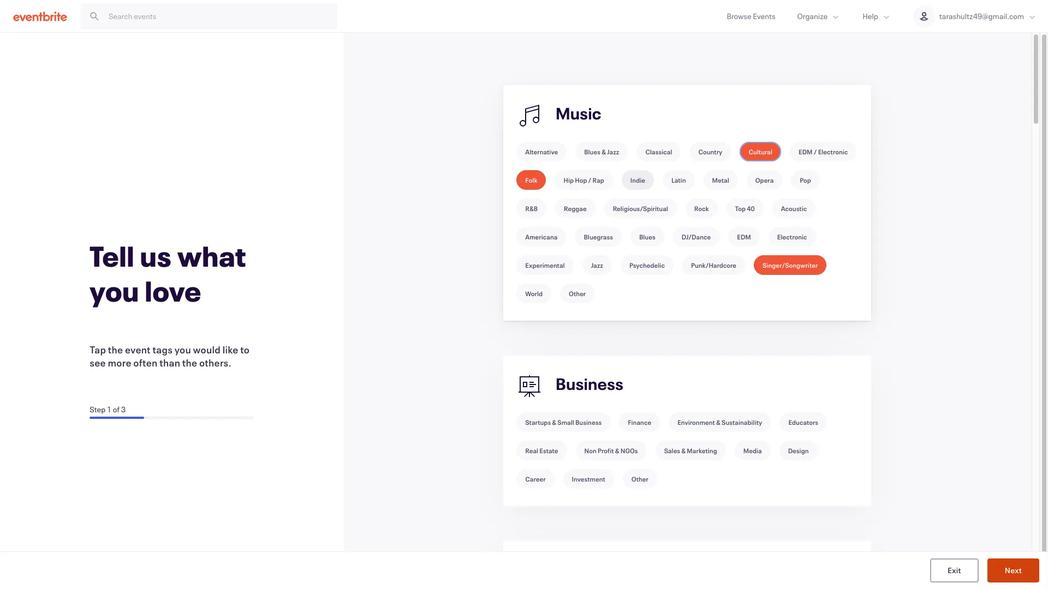Task type: locate. For each thing, give the bounding box(es) containing it.
0 horizontal spatial you
[[90, 272, 139, 309]]

/ inside button
[[588, 176, 592, 185]]

top 40 button
[[727, 199, 764, 218]]

design
[[788, 447, 809, 455]]

1 horizontal spatial jazz
[[607, 147, 620, 156]]

blues inside button
[[639, 233, 656, 241]]

& right sales
[[682, 447, 686, 455]]

you
[[90, 272, 139, 309], [175, 343, 191, 356]]

indie button
[[622, 170, 654, 190]]

0 vertical spatial other button
[[560, 284, 595, 304]]

love
[[145, 272, 202, 309]]

1 horizontal spatial edm
[[799, 147, 813, 156]]

1 vertical spatial /
[[588, 176, 592, 185]]

what
[[177, 237, 247, 274]]

world button
[[517, 284, 552, 304]]

edm for edm
[[737, 233, 751, 241]]

blues up the psychedelic
[[639, 233, 656, 241]]

finance
[[628, 418, 652, 427]]

jazz button
[[582, 256, 612, 275]]

step
[[90, 404, 106, 415]]

/ inside button
[[814, 147, 817, 156]]

electronic
[[818, 147, 848, 156], [778, 233, 807, 241]]

psychedelic button
[[621, 256, 674, 275]]

hip
[[564, 176, 574, 185]]

classical button
[[637, 142, 681, 162]]

organize link
[[787, 0, 852, 32]]

punk/hardcore button
[[683, 256, 745, 275]]

experimental
[[526, 261, 565, 270]]

other for right other 'button'
[[632, 475, 649, 484]]

0 vertical spatial electronic
[[818, 147, 848, 156]]

classical
[[646, 147, 673, 156]]

& inside "button"
[[615, 447, 620, 455]]

tarashultz49@gmail.com link
[[903, 0, 1049, 32]]

& right environment
[[717, 418, 721, 427]]

0 horizontal spatial /
[[588, 176, 592, 185]]

other
[[569, 289, 586, 298], [632, 475, 649, 484]]

0 vertical spatial other
[[569, 289, 586, 298]]

1 horizontal spatial electronic
[[818, 147, 848, 156]]

blues & jazz
[[584, 147, 620, 156]]

other button down ngos
[[623, 470, 658, 489]]

0 vertical spatial blues
[[584, 147, 601, 156]]

0 horizontal spatial edm
[[737, 233, 751, 241]]

step 1 of 3
[[90, 404, 126, 415]]

help link
[[852, 0, 903, 32]]

0 horizontal spatial jazz
[[591, 261, 603, 270]]

0 vertical spatial /
[[814, 147, 817, 156]]

other down jazz button
[[569, 289, 586, 298]]

hop
[[575, 176, 587, 185]]

electronic up pop button
[[818, 147, 848, 156]]

the right tap
[[108, 343, 123, 356]]

folk button
[[517, 170, 546, 190]]

edm down top 40 button
[[737, 233, 751, 241]]

1 vertical spatial blues
[[639, 233, 656, 241]]

3
[[121, 404, 126, 415]]

& right profit
[[615, 447, 620, 455]]

like
[[223, 343, 238, 356]]

design button
[[780, 441, 818, 461]]

1 vertical spatial other button
[[623, 470, 658, 489]]

1 horizontal spatial blues
[[639, 233, 656, 241]]

1 vertical spatial electronic
[[778, 233, 807, 241]]

1 vertical spatial jazz
[[591, 261, 603, 270]]

blues for blues
[[639, 233, 656, 241]]

others.
[[199, 356, 232, 369]]

often
[[133, 356, 158, 369]]

electronic inside button
[[818, 147, 848, 156]]

edm up pop
[[799, 147, 813, 156]]

ngos
[[621, 447, 638, 455]]

business
[[556, 374, 624, 395], [576, 418, 602, 427]]

1 horizontal spatial you
[[175, 343, 191, 356]]

/
[[814, 147, 817, 156], [588, 176, 592, 185]]

opera button
[[747, 170, 783, 190]]

electronic down acoustic button
[[778, 233, 807, 241]]

1 horizontal spatial /
[[814, 147, 817, 156]]

business right small
[[576, 418, 602, 427]]

edm button
[[729, 227, 760, 247]]

0 vertical spatial edm
[[799, 147, 813, 156]]

0 horizontal spatial other button
[[560, 284, 595, 304]]

1 horizontal spatial other
[[632, 475, 649, 484]]

real
[[526, 447, 539, 455]]

1 vertical spatial business
[[576, 418, 602, 427]]

organize
[[798, 11, 828, 21]]

folk
[[526, 176, 538, 185]]

0 horizontal spatial other
[[569, 289, 586, 298]]

small
[[558, 418, 574, 427]]

cultural
[[749, 147, 773, 156]]

tap
[[90, 343, 106, 356]]

1 horizontal spatial the
[[182, 356, 197, 369]]

bluegrass button
[[575, 227, 622, 247]]

0 horizontal spatial blues
[[584, 147, 601, 156]]

hip hop / rap button
[[555, 170, 613, 190]]

than
[[160, 356, 180, 369]]

jazz
[[607, 147, 620, 156], [591, 261, 603, 270]]

you left us
[[90, 272, 139, 309]]

electronic button
[[769, 227, 816, 247]]

blues for blues & jazz
[[584, 147, 601, 156]]

edm inside button
[[799, 147, 813, 156]]

you right the tags at the bottom of page
[[175, 343, 191, 356]]

startups & small business button
[[517, 413, 611, 433]]

blues inside button
[[584, 147, 601, 156]]

/ up pop button
[[814, 147, 817, 156]]

/ left rap
[[588, 176, 592, 185]]

0 vertical spatial you
[[90, 272, 139, 309]]

sales & marketing button
[[656, 441, 726, 461]]

country
[[699, 147, 723, 156]]

& up rap
[[602, 147, 606, 156]]

0 horizontal spatial electronic
[[778, 233, 807, 241]]

1 vertical spatial you
[[175, 343, 191, 356]]

psychedelic
[[630, 261, 665, 270]]

see
[[90, 356, 106, 369]]

sustainability
[[722, 418, 763, 427]]

other down ngos
[[632, 475, 649, 484]]

1 vertical spatial edm
[[737, 233, 751, 241]]

1 vertical spatial other
[[632, 475, 649, 484]]

sales
[[664, 447, 681, 455]]

tarashultz49@gmail.com
[[940, 11, 1024, 21]]

the right than
[[182, 356, 197, 369]]

country button
[[690, 142, 731, 162]]

bluegrass
[[584, 233, 613, 241]]

alternative button
[[517, 142, 567, 162]]

& left small
[[552, 418, 557, 427]]

& for blues
[[602, 147, 606, 156]]

career
[[526, 475, 546, 484]]

more
[[108, 356, 131, 369]]

business up small
[[556, 374, 624, 395]]

other button down jazz button
[[560, 284, 595, 304]]

edm inside "button"
[[737, 233, 751, 241]]

blues up rap
[[584, 147, 601, 156]]

rock
[[695, 204, 709, 213]]

cultural button
[[740, 142, 781, 162]]

other button
[[560, 284, 595, 304], [623, 470, 658, 489]]



Task type: describe. For each thing, give the bounding box(es) containing it.
religious/spiritual
[[613, 204, 668, 213]]

reggae button
[[555, 199, 596, 218]]

progressbar progress bar
[[90, 417, 254, 419]]

acoustic button
[[773, 199, 816, 218]]

0 vertical spatial business
[[556, 374, 624, 395]]

next
[[1005, 565, 1022, 576]]

event
[[125, 343, 151, 356]]

eventbrite image
[[13, 11, 67, 22]]

browse
[[727, 11, 752, 21]]

metal
[[712, 176, 729, 185]]

electronic inside button
[[778, 233, 807, 241]]

other for left other 'button'
[[569, 289, 586, 298]]

environment
[[678, 418, 715, 427]]

real estate button
[[517, 441, 567, 461]]

business inside 'startups & small business' button
[[576, 418, 602, 427]]

rap
[[593, 176, 604, 185]]

startups
[[526, 418, 551, 427]]

you inside "tap the event tags you would like to see more often than the others."
[[175, 343, 191, 356]]

sales & marketing
[[664, 447, 717, 455]]

next button
[[988, 559, 1040, 583]]

non profit & ngos
[[585, 447, 638, 455]]

browse events
[[727, 11, 776, 21]]

singer/songwriter
[[763, 261, 818, 270]]

top 40
[[735, 204, 755, 213]]

dj/dance button
[[673, 227, 720, 247]]

edm for edm / electronic
[[799, 147, 813, 156]]

exit
[[948, 565, 962, 576]]

edm / electronic button
[[790, 142, 857, 162]]

environment & sustainability button
[[669, 413, 771, 433]]

1
[[107, 404, 112, 415]]

40
[[747, 204, 755, 213]]

world
[[526, 289, 543, 298]]

of
[[113, 404, 120, 415]]

progressbar image
[[90, 417, 144, 419]]

r&b
[[526, 204, 538, 213]]

americana
[[526, 233, 558, 241]]

& for sales
[[682, 447, 686, 455]]

environment & sustainability
[[678, 418, 763, 427]]

blues & jazz button
[[576, 142, 628, 162]]

americana button
[[517, 227, 567, 247]]

investment button
[[563, 470, 614, 489]]

experimental button
[[517, 256, 574, 275]]

indie
[[631, 176, 645, 185]]

religious/spiritual button
[[604, 199, 677, 218]]

exit button
[[931, 559, 979, 583]]

music
[[556, 103, 602, 124]]

0 vertical spatial jazz
[[607, 147, 620, 156]]

marketing
[[687, 447, 717, 455]]

non profit & ngos button
[[576, 441, 647, 461]]

dj/dance
[[682, 233, 711, 241]]

& for startups
[[552, 418, 557, 427]]

blues button
[[631, 227, 664, 247]]

metal button
[[704, 170, 738, 190]]

hip hop / rap
[[564, 176, 604, 185]]

events
[[753, 11, 776, 21]]

non
[[585, 447, 597, 455]]

you inside the tell us what you love
[[90, 272, 139, 309]]

top
[[735, 204, 746, 213]]

educators button
[[780, 413, 827, 433]]

media
[[744, 447, 762, 455]]

0 horizontal spatial the
[[108, 343, 123, 356]]

rock button
[[686, 199, 718, 218]]

punk/hardcore
[[691, 261, 737, 270]]

real estate
[[526, 447, 558, 455]]

alternative
[[526, 147, 558, 156]]

tell
[[90, 237, 135, 274]]

reggae
[[564, 204, 587, 213]]

1 horizontal spatial other button
[[623, 470, 658, 489]]

edm / electronic
[[799, 147, 848, 156]]

tap the event tags you would like to see more often than the others.
[[90, 343, 250, 369]]

educators
[[789, 418, 819, 427]]

profit
[[598, 447, 614, 455]]

r&b button
[[517, 199, 547, 218]]

us
[[140, 237, 172, 274]]

investment
[[572, 475, 606, 484]]

pop
[[800, 176, 811, 185]]

tags
[[153, 343, 173, 356]]

acoustic
[[781, 204, 807, 213]]

pop button
[[791, 170, 820, 190]]

tell us what you love
[[90, 237, 247, 309]]

opera
[[756, 176, 774, 185]]

career button
[[517, 470, 555, 489]]

estate
[[540, 447, 558, 455]]

singer/songwriter button
[[754, 256, 827, 275]]

media button
[[735, 441, 771, 461]]

latin
[[672, 176, 686, 185]]

startups & small business
[[526, 418, 602, 427]]

& for environment
[[717, 418, 721, 427]]



Task type: vqa. For each thing, say whether or not it's contained in the screenshot.
Finance
yes



